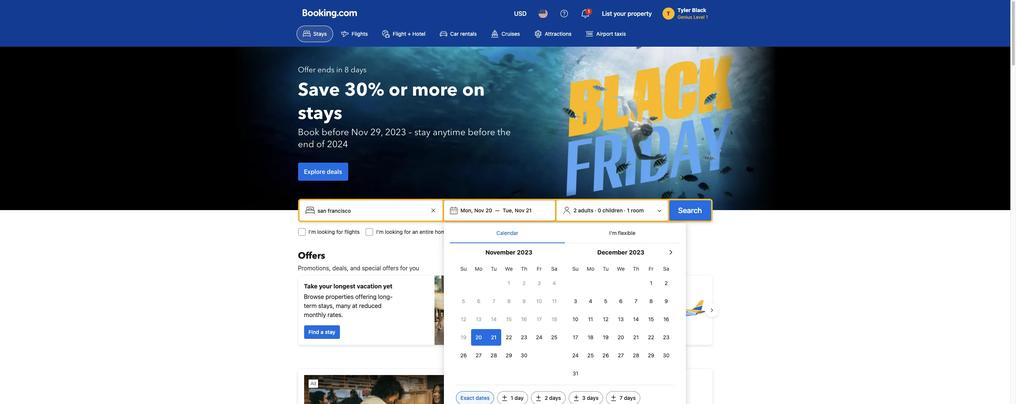 Task type: vqa. For each thing, say whether or not it's contained in the screenshot.
19 Checkbox
yes



Task type: describe. For each thing, give the bounding box(es) containing it.
fly away to your dream vacation get inspired – compare and book flights with flexibility
[[515, 288, 637, 314]]

children
[[603, 207, 623, 214]]

31 December 2023 checkbox
[[568, 366, 583, 382]]

inspired
[[526, 298, 548, 305]]

25 December 2023 checkbox
[[583, 348, 599, 364]]

at
[[352, 303, 358, 310]]

4 November 2023 checkbox
[[547, 275, 562, 292]]

we for december
[[617, 266, 625, 272]]

end
[[298, 138, 314, 151]]

20 December 2023 checkbox
[[614, 330, 629, 346]]

3 November 2023 checkbox
[[532, 275, 547, 292]]

16 for 16 december 2023 option
[[664, 316, 669, 323]]

vacation inside take your longest vacation yet browse properties offering long- term stays, many at reduced monthly rates.
[[357, 283, 382, 290]]

8 November 2023 checkbox
[[502, 293, 517, 310]]

days for 7 days
[[624, 395, 636, 402]]

offering
[[355, 294, 377, 301]]

genius
[[678, 14, 693, 20]]

reduced
[[359, 303, 382, 310]]

december 2023
[[598, 249, 645, 256]]

20 for 20 checkbox
[[618, 334, 624, 341]]

find
[[309, 329, 319, 336]]

26 December 2023 checkbox
[[599, 348, 614, 364]]

fly
[[515, 288, 523, 295]]

23 December 2023 checkbox
[[659, 330, 674, 346]]

your for property
[[614, 10, 627, 17]]

18 for 18 december 2023 checkbox
[[588, 334, 594, 341]]

cruises link
[[485, 26, 527, 42]]

for for an
[[404, 229, 411, 235]]

0 horizontal spatial flights
[[345, 229, 360, 235]]

0 horizontal spatial 7
[[493, 298, 496, 305]]

or inside offer ends in 8 days save 30% or more on stays book before nov 29, 2023 – stay anytime before the end of 2024
[[389, 78, 408, 103]]

28 December 2023 checkbox
[[629, 348, 644, 364]]

5 for 5 option
[[604, 298, 608, 305]]

29 for 29 november 2023 checkbox
[[506, 353, 512, 359]]

3 December 2023 checkbox
[[568, 293, 583, 310]]

list your property link
[[598, 5, 657, 23]]

usd
[[514, 10, 527, 17]]

25 November 2023 checkbox
[[547, 330, 562, 346]]

2 30 from the left
[[663, 353, 670, 359]]

5 for 5 november 2023 checkbox
[[462, 298, 465, 305]]

14 November 2023 checkbox
[[487, 311, 502, 328]]

21 December 2023 checkbox
[[629, 330, 644, 346]]

17 for 17 december 2023 option
[[573, 334, 578, 341]]

tyler
[[678, 7, 691, 13]]

1 horizontal spatial nov
[[475, 207, 484, 214]]

19 December 2023 checkbox
[[599, 330, 614, 346]]

30 December 2023 checkbox
[[659, 348, 674, 364]]

airport taxis
[[597, 31, 626, 37]]

stays
[[298, 101, 342, 126]]

th for december 2023
[[633, 266, 640, 272]]

1 button
[[577, 5, 595, 23]]

1 inside 1 november 2023 checkbox
[[508, 280, 510, 287]]

17 for 17 november 2023 option
[[537, 316, 542, 323]]

1 horizontal spatial 21
[[526, 207, 532, 214]]

22 December 2023 checkbox
[[644, 330, 659, 346]]

i'm looking for flights
[[309, 229, 360, 235]]

5 November 2023 checkbox
[[456, 293, 471, 310]]

for for flights
[[337, 229, 343, 235]]

18 for 18 november 2023 checkbox
[[552, 316, 558, 323]]

sa for november 2023
[[552, 266, 558, 272]]

2 November 2023 checkbox
[[517, 275, 532, 292]]

mo for november
[[475, 266, 483, 272]]

17 November 2023 checkbox
[[532, 311, 547, 328]]

a
[[321, 329, 324, 336]]

mon,
[[461, 207, 473, 214]]

rentals
[[460, 31, 477, 37]]

calendar
[[497, 230, 519, 236]]

car rentals
[[450, 31, 477, 37]]

tu for november
[[491, 266, 497, 272]]

find a stay
[[309, 329, 336, 336]]

8 December 2023 checkbox
[[644, 293, 659, 310]]

tyler black genius level 1
[[678, 7, 708, 20]]

find a stay link
[[304, 326, 340, 339]]

6 December 2023 checkbox
[[614, 293, 629, 310]]

22 November 2023 checkbox
[[502, 330, 517, 346]]

and inside offers promotions, deals, and special offers for you
[[350, 265, 361, 272]]

11 for 11 november 2023 checkbox
[[552, 298, 557, 305]]

compare
[[554, 298, 578, 305]]

15 for 15 november 2023 option
[[506, 316, 512, 323]]

property
[[628, 10, 652, 17]]

24 for 24 checkbox
[[573, 353, 579, 359]]

3 for 3 checkbox
[[538, 280, 541, 287]]

17 December 2023 checkbox
[[568, 330, 583, 346]]

grid for december
[[568, 262, 674, 382]]

13 December 2023 checkbox
[[614, 311, 629, 328]]

19 for 19 december 2023 checkbox on the bottom
[[603, 334, 609, 341]]

i'm traveling for work
[[498, 229, 550, 235]]

offer
[[298, 65, 316, 75]]

i'm
[[309, 229, 316, 235]]

list
[[602, 10, 613, 17]]

2 · from the left
[[624, 207, 626, 214]]

long-
[[378, 294, 393, 301]]

take your longest vacation yet browse properties offering long- term stays, many at reduced monthly rates.
[[304, 283, 393, 319]]

5 December 2023 checkbox
[[599, 293, 614, 310]]

fr for december 2023
[[649, 266, 654, 272]]

take your longest vacation yet image
[[435, 276, 502, 345]]

1 before from the left
[[322, 126, 349, 139]]

ends
[[318, 65, 335, 75]]

browse
[[304, 294, 324, 301]]

27 for 27 checkbox
[[618, 353, 624, 359]]

take
[[304, 283, 318, 290]]

day
[[515, 395, 524, 402]]

monthly
[[304, 312, 326, 319]]

1 28 from the left
[[491, 353, 497, 359]]

8 for 8 november 2023 checkbox
[[508, 298, 511, 305]]

16 for 16 option at the right of page
[[522, 316, 527, 323]]

flight
[[393, 31, 406, 37]]

2 inside "button"
[[574, 207, 577, 214]]

Where are you going? field
[[315, 204, 429, 218]]

stays link
[[297, 26, 333, 42]]

16 November 2023 checkbox
[[517, 311, 532, 328]]

tue,
[[503, 207, 514, 214]]

2 vertical spatial 3
[[582, 395, 586, 402]]

for inside offers promotions, deals, and special offers for you
[[400, 265, 408, 272]]

6 for 6 november 2023 option
[[477, 298, 481, 305]]

yet
[[383, 283, 393, 290]]

sa for december 2023
[[664, 266, 670, 272]]

car rentals link
[[434, 26, 483, 42]]

attractions
[[545, 31, 572, 37]]

black
[[692, 7, 707, 13]]

explore deals link
[[298, 163, 348, 181]]

november 2023
[[486, 249, 533, 256]]

19 November 2023 checkbox
[[456, 330, 471, 346]]

mon, nov 20 button
[[458, 204, 495, 218]]

2 days
[[545, 395, 561, 402]]

mo for december
[[587, 266, 595, 272]]

2 before from the left
[[468, 126, 495, 139]]

calendar button
[[450, 224, 565, 243]]

3 days
[[582, 395, 599, 402]]

6 for 6 december 2023 checkbox
[[620, 298, 623, 305]]

flight + hotel link
[[376, 26, 432, 42]]

26 for 26 november 2023 option
[[461, 353, 467, 359]]

– inside offer ends in 8 days save 30% or more on stays book before nov 29, 2023 – stay anytime before the end of 2024
[[409, 126, 412, 139]]

8 inside offer ends in 8 days save 30% or more on stays book before nov 29, 2023 – stay anytime before the end of 2024
[[345, 65, 349, 75]]

dream
[[563, 288, 582, 295]]

entire
[[420, 229, 434, 235]]

11 November 2023 checkbox
[[547, 293, 562, 310]]

+
[[408, 31, 411, 37]]

29 December 2023 checkbox
[[644, 348, 659, 364]]

looking for i'm
[[317, 229, 335, 235]]

27 December 2023 checkbox
[[614, 348, 629, 364]]

26 for 26 december 2023 checkbox
[[603, 353, 609, 359]]

1 November 2023 checkbox
[[502, 275, 517, 292]]

an
[[413, 229, 418, 235]]

term
[[304, 303, 317, 310]]

2 horizontal spatial 7
[[635, 298, 638, 305]]

10 December 2023 checkbox
[[568, 311, 583, 328]]

24 November 2023 checkbox
[[532, 330, 547, 346]]

the
[[498, 126, 511, 139]]

and inside fly away to your dream vacation get inspired – compare and book flights with flexibility
[[580, 298, 590, 305]]

20 for 20 'checkbox'
[[476, 334, 482, 341]]

your for longest
[[319, 283, 332, 290]]

adults
[[578, 207, 594, 214]]

18 December 2023 checkbox
[[583, 330, 599, 346]]

4 for 4 november 2023 "option"
[[553, 280, 556, 287]]

longest
[[334, 283, 356, 290]]

anytime
[[433, 126, 466, 139]]

deals
[[327, 169, 342, 175]]

su for november
[[461, 266, 467, 272]]

1 horizontal spatial 20
[[486, 207, 492, 214]]

flexibility
[[515, 307, 539, 314]]

tue, nov 21 button
[[500, 204, 535, 218]]

19 for '19' checkbox
[[461, 334, 467, 341]]

your inside fly away to your dream vacation get inspired – compare and book flights with flexibility
[[549, 288, 562, 295]]

airport
[[597, 31, 614, 37]]

su for december
[[573, 266, 579, 272]]

nov inside offer ends in 8 days save 30% or more on stays book before nov 29, 2023 – stay anytime before the end of 2024
[[351, 126, 368, 139]]

away
[[525, 288, 540, 295]]

with
[[625, 298, 637, 305]]

mon, nov 20 — tue, nov 21
[[461, 207, 532, 214]]

1 30 from the left
[[521, 353, 528, 359]]

th for november 2023
[[521, 266, 528, 272]]

– inside fly away to your dream vacation get inspired – compare and book flights with flexibility
[[549, 298, 553, 305]]

offers main content
[[292, 250, 719, 405]]

6 November 2023 checkbox
[[471, 293, 487, 310]]

0
[[598, 207, 602, 214]]

i'm flexible button
[[565, 224, 680, 243]]

exact
[[461, 395, 475, 402]]



Task type: locate. For each thing, give the bounding box(es) containing it.
10 inside option
[[537, 298, 542, 305]]

1 horizontal spatial 10
[[573, 316, 579, 323]]

11 right '10' checkbox
[[589, 316, 593, 323]]

1 horizontal spatial 27
[[618, 353, 624, 359]]

19 left 20 checkbox
[[603, 334, 609, 341]]

1 horizontal spatial 2023
[[517, 249, 533, 256]]

search
[[679, 206, 702, 215]]

24 December 2023 checkbox
[[568, 348, 583, 364]]

nov right mon,
[[475, 207, 484, 214]]

19
[[461, 334, 467, 341], [603, 334, 609, 341]]

1 horizontal spatial before
[[468, 126, 495, 139]]

9 inside 'checkbox'
[[523, 298, 526, 305]]

su up dream on the right of the page
[[573, 266, 579, 272]]

1 vertical spatial 17
[[573, 334, 578, 341]]

2 su from the left
[[573, 266, 579, 272]]

2 horizontal spatial your
[[614, 10, 627, 17]]

dates
[[476, 395, 490, 402]]

20 cell
[[471, 328, 487, 346]]

3 for 3 december 2023 option
[[574, 298, 577, 305]]

2 15 from the left
[[649, 316, 654, 323]]

7 right 6 december 2023 checkbox
[[635, 298, 638, 305]]

for left "work"
[[530, 229, 536, 235]]

stay inside find a stay "link"
[[325, 329, 336, 336]]

1 29 from the left
[[506, 353, 512, 359]]

23 right 22 november 2023 checkbox
[[521, 334, 528, 341]]

1 horizontal spatial ·
[[624, 207, 626, 214]]

1 inside tyler black genius level 1
[[706, 14, 708, 20]]

29
[[506, 353, 512, 359], [648, 353, 655, 359]]

0 horizontal spatial 21
[[491, 334, 497, 341]]

1 horizontal spatial 4
[[589, 298, 593, 305]]

29 November 2023 checkbox
[[502, 348, 517, 364]]

get
[[515, 298, 524, 305]]

8 inside 8 november 2023 checkbox
[[508, 298, 511, 305]]

12 inside option
[[603, 316, 609, 323]]

deals,
[[333, 265, 349, 272]]

flights
[[345, 229, 360, 235], [607, 298, 624, 305]]

vacation up the book
[[583, 288, 608, 295]]

1 horizontal spatial flights
[[607, 298, 624, 305]]

21 inside option
[[491, 334, 497, 341]]

2 13 from the left
[[618, 316, 624, 323]]

save
[[298, 78, 340, 103]]

4 inside 4 november 2023 "option"
[[553, 280, 556, 287]]

19 left 20 'checkbox'
[[461, 334, 467, 341]]

1 horizontal spatial –
[[549, 298, 553, 305]]

traveling
[[507, 229, 528, 235]]

i'm left traveling
[[498, 229, 506, 235]]

22 for 22 november 2023 checkbox
[[506, 334, 512, 341]]

tu down the november
[[491, 266, 497, 272]]

2 5 from the left
[[604, 298, 608, 305]]

26 inside 26 december 2023 checkbox
[[603, 353, 609, 359]]

0 horizontal spatial th
[[521, 266, 528, 272]]

5 inside checkbox
[[462, 298, 465, 305]]

17 inside option
[[573, 334, 578, 341]]

1 horizontal spatial 12
[[603, 316, 609, 323]]

vacation
[[357, 283, 382, 290], [583, 288, 608, 295]]

we up 1 november 2023 checkbox in the bottom of the page
[[505, 266, 513, 272]]

1 5 from the left
[[462, 298, 465, 305]]

0 horizontal spatial 14
[[491, 316, 497, 323]]

flights inside fly away to your dream vacation get inspired – compare and book flights with flexibility
[[607, 298, 624, 305]]

2 horizontal spatial 21
[[634, 334, 639, 341]]

1 horizontal spatial sa
[[664, 266, 670, 272]]

14 December 2023 checkbox
[[629, 311, 644, 328]]

26 right 25 december 2023 option
[[603, 353, 609, 359]]

2023 inside offer ends in 8 days save 30% or more on stays book before nov 29, 2023 – stay anytime before the end of 2024
[[385, 126, 406, 139]]

0 horizontal spatial 28
[[491, 353, 497, 359]]

flights left with
[[607, 298, 624, 305]]

1 horizontal spatial 15
[[649, 316, 654, 323]]

1 horizontal spatial stay
[[415, 126, 431, 139]]

15 left 16 option at the right of page
[[506, 316, 512, 323]]

20 November 2023 checkbox
[[471, 330, 487, 346]]

exact dates
[[461, 395, 490, 402]]

1 horizontal spatial 9
[[665, 298, 668, 305]]

1 horizontal spatial 28
[[633, 353, 640, 359]]

1 vertical spatial and
[[580, 298, 590, 305]]

9
[[523, 298, 526, 305], [665, 298, 668, 305]]

1 horizontal spatial your
[[549, 288, 562, 295]]

2 th from the left
[[633, 266, 640, 272]]

21 inside 'checkbox'
[[634, 334, 639, 341]]

1 looking from the left
[[317, 229, 335, 235]]

7 days
[[620, 395, 636, 402]]

10 for the 10 option
[[537, 298, 542, 305]]

2 23 from the left
[[663, 334, 670, 341]]

10 down to
[[537, 298, 542, 305]]

fr up 1 checkbox
[[649, 266, 654, 272]]

15 inside option
[[506, 316, 512, 323]]

15 right 14 december 2023 "option"
[[649, 316, 654, 323]]

0 horizontal spatial we
[[505, 266, 513, 272]]

2 horizontal spatial i'm
[[610, 230, 617, 236]]

10 November 2023 checkbox
[[532, 293, 547, 310]]

1 23 from the left
[[521, 334, 528, 341]]

11 for the 11 december 2023 option
[[589, 316, 593, 323]]

2 28 from the left
[[633, 353, 640, 359]]

21 cell
[[487, 328, 502, 346]]

2023 right 29,
[[385, 126, 406, 139]]

26 November 2023 checkbox
[[456, 348, 471, 364]]

24 left 25 december 2023 option
[[573, 353, 579, 359]]

1 inside 2 adults · 0 children · 1 room "button"
[[627, 207, 630, 214]]

0 vertical spatial 18
[[552, 316, 558, 323]]

· right children
[[624, 207, 626, 214]]

13 November 2023 checkbox
[[471, 311, 487, 328]]

2 sa from the left
[[664, 266, 670, 272]]

2023 for december
[[629, 249, 645, 256]]

1 horizontal spatial 25
[[588, 353, 594, 359]]

19 inside checkbox
[[461, 334, 467, 341]]

0 horizontal spatial 19
[[461, 334, 467, 341]]

0 horizontal spatial stay
[[325, 329, 336, 336]]

9 December 2023 checkbox
[[659, 293, 674, 310]]

27 November 2023 checkbox
[[471, 348, 487, 364]]

– right the 10 option
[[549, 298, 553, 305]]

i'm looking for an entire home or apartment
[[376, 229, 482, 235]]

0 horizontal spatial grid
[[456, 262, 562, 364]]

13 for 13 option
[[618, 316, 624, 323]]

—
[[495, 207, 500, 214]]

0 horizontal spatial 30
[[521, 353, 528, 359]]

0 horizontal spatial mo
[[475, 266, 483, 272]]

1 horizontal spatial th
[[633, 266, 640, 272]]

0 horizontal spatial 5
[[462, 298, 465, 305]]

2 looking from the left
[[385, 229, 403, 235]]

24
[[536, 334, 543, 341], [573, 353, 579, 359]]

1 13 from the left
[[476, 316, 482, 323]]

and
[[350, 265, 361, 272], [580, 298, 590, 305]]

15
[[506, 316, 512, 323], [649, 316, 654, 323]]

8 for "8 december 2023" checkbox
[[650, 298, 653, 305]]

2 up fly
[[523, 280, 526, 287]]

12 for 12 december 2023 option
[[603, 316, 609, 323]]

14 inside "option"
[[634, 316, 639, 323]]

5 inside option
[[604, 298, 608, 305]]

or right home
[[450, 229, 455, 235]]

1 9 from the left
[[523, 298, 526, 305]]

i'm for i'm traveling for work
[[498, 229, 506, 235]]

13 right 12 december 2023 option
[[618, 316, 624, 323]]

8
[[345, 65, 349, 75], [508, 298, 511, 305], [650, 298, 653, 305]]

days
[[351, 65, 367, 75], [550, 395, 561, 402], [587, 395, 599, 402], [624, 395, 636, 402]]

11 right the 10 option
[[552, 298, 557, 305]]

vacation up offering
[[357, 283, 382, 290]]

stay
[[415, 126, 431, 139], [325, 329, 336, 336]]

your right to
[[549, 288, 562, 295]]

27 inside option
[[476, 353, 482, 359]]

0 vertical spatial 10
[[537, 298, 542, 305]]

3 inside 3 december 2023 option
[[574, 298, 577, 305]]

2 22 from the left
[[648, 334, 655, 341]]

2 12 from the left
[[603, 316, 609, 323]]

5 left 6 november 2023 option
[[462, 298, 465, 305]]

offers
[[383, 265, 399, 272]]

0 horizontal spatial –
[[409, 126, 412, 139]]

23 for 23 november 2023 option
[[521, 334, 528, 341]]

25 for 25 november 2023 option
[[551, 334, 558, 341]]

14
[[491, 316, 497, 323], [634, 316, 639, 323]]

0 horizontal spatial 18
[[552, 316, 558, 323]]

1 horizontal spatial 3
[[574, 298, 577, 305]]

0 horizontal spatial sa
[[552, 266, 558, 272]]

3 up away
[[538, 280, 541, 287]]

16
[[522, 316, 527, 323], [664, 316, 669, 323]]

1 day
[[511, 395, 524, 402]]

stays,
[[318, 303, 334, 310]]

flights down where are you going? field
[[345, 229, 360, 235]]

1 vertical spatial 3
[[574, 298, 577, 305]]

1 vertical spatial flights
[[607, 298, 624, 305]]

0 horizontal spatial looking
[[317, 229, 335, 235]]

and left the book
[[580, 298, 590, 305]]

1 15 from the left
[[506, 316, 512, 323]]

2 14 from the left
[[634, 316, 639, 323]]

1 vertical spatial 25
[[588, 353, 594, 359]]

2 tu from the left
[[603, 266, 609, 272]]

region
[[292, 273, 719, 348]]

for for work
[[530, 229, 536, 235]]

0 horizontal spatial 25
[[551, 334, 558, 341]]

your right take
[[319, 283, 332, 290]]

14 inside checkbox
[[491, 316, 497, 323]]

18 right 17 november 2023 option
[[552, 316, 558, 323]]

9 inside option
[[665, 298, 668, 305]]

9 up flexibility
[[523, 298, 526, 305]]

24 right 23 november 2023 option
[[536, 334, 543, 341]]

offers promotions, deals, and special offers for you
[[298, 250, 419, 272]]

0 horizontal spatial 26
[[461, 353, 467, 359]]

2023 down the flexible
[[629, 249, 645, 256]]

2 left adults
[[574, 207, 577, 214]]

10 inside checkbox
[[573, 316, 579, 323]]

your account menu tyler black genius level 1 element
[[663, 3, 711, 21]]

19 inside checkbox
[[603, 334, 609, 341]]

21 November 2023 checkbox
[[487, 330, 502, 346]]

rates.
[[328, 312, 343, 319]]

6 inside checkbox
[[620, 298, 623, 305]]

20
[[486, 207, 492, 214], [476, 334, 482, 341], [618, 334, 624, 341]]

22 for 22 december 2023 checkbox
[[648, 334, 655, 341]]

1 horizontal spatial 5
[[604, 298, 608, 305]]

20 right 19 december 2023 checkbox on the bottom
[[618, 334, 624, 341]]

we for november
[[505, 266, 513, 272]]

1 vertical spatial 11
[[589, 316, 593, 323]]

th down december 2023
[[633, 266, 640, 272]]

1 fr from the left
[[537, 266, 542, 272]]

1 14 from the left
[[491, 316, 497, 323]]

2 27 from the left
[[618, 353, 624, 359]]

16 December 2023 checkbox
[[659, 311, 674, 328]]

2024
[[327, 138, 348, 151]]

0 vertical spatial 3
[[538, 280, 541, 287]]

12 for the 12 "option"
[[461, 316, 467, 323]]

22 inside checkbox
[[506, 334, 512, 341]]

0 horizontal spatial 13
[[476, 316, 482, 323]]

0 vertical spatial 17
[[537, 316, 542, 323]]

12 inside "option"
[[461, 316, 467, 323]]

23 inside checkbox
[[663, 334, 670, 341]]

4 left 5 option
[[589, 298, 593, 305]]

0 horizontal spatial 3
[[538, 280, 541, 287]]

17 right 16 option at the right of page
[[537, 316, 542, 323]]

flight + hotel
[[393, 31, 426, 37]]

1 horizontal spatial 24
[[573, 353, 579, 359]]

mo
[[475, 266, 483, 272], [587, 266, 595, 272]]

11 inside checkbox
[[552, 298, 557, 305]]

1 grid from the left
[[456, 262, 562, 364]]

· left 0
[[595, 207, 597, 214]]

22 inside checkbox
[[648, 334, 655, 341]]

i'm left the flexible
[[610, 230, 617, 236]]

15 December 2023 checkbox
[[644, 311, 659, 328]]

i'm down where are you going? field
[[376, 229, 384, 235]]

15 inside checkbox
[[649, 316, 654, 323]]

1 horizontal spatial fr
[[649, 266, 654, 272]]

for right i'm
[[337, 229, 343, 235]]

26 left 27 november 2023 option
[[461, 353, 467, 359]]

your inside take your longest vacation yet browse properties offering long- term stays, many at reduced monthly rates.
[[319, 283, 332, 290]]

your right list
[[614, 10, 627, 17]]

0 vertical spatial and
[[350, 265, 361, 272]]

1 26 from the left
[[461, 353, 467, 359]]

0 horizontal spatial and
[[350, 265, 361, 272]]

1 we from the left
[[505, 266, 513, 272]]

days for 2 days
[[550, 395, 561, 402]]

8 inside "8 december 2023" checkbox
[[650, 298, 653, 305]]

looking for i'm
[[385, 229, 403, 235]]

1 horizontal spatial 26
[[603, 353, 609, 359]]

2 29 from the left
[[648, 353, 655, 359]]

13 for 13 checkbox in the left of the page
[[476, 316, 482, 323]]

taxis
[[615, 31, 626, 37]]

7 December 2023 checkbox
[[629, 293, 644, 310]]

7
[[493, 298, 496, 305], [635, 298, 638, 305], [620, 395, 623, 402]]

fr up 3 checkbox
[[537, 266, 542, 272]]

4 December 2023 checkbox
[[583, 293, 599, 310]]

1 horizontal spatial or
[[450, 229, 455, 235]]

we
[[505, 266, 513, 272], [617, 266, 625, 272]]

1 vertical spatial stay
[[325, 329, 336, 336]]

attractions link
[[528, 26, 578, 42]]

3 down dream on the right of the page
[[574, 298, 577, 305]]

4 right 3 checkbox
[[553, 280, 556, 287]]

1 horizontal spatial 11
[[589, 316, 593, 323]]

grid
[[456, 262, 562, 364], [568, 262, 674, 382]]

1 19 from the left
[[461, 334, 467, 341]]

0 vertical spatial or
[[389, 78, 408, 103]]

sa up 2 december 2023 option
[[664, 266, 670, 272]]

properties
[[326, 294, 354, 301]]

promotions,
[[298, 265, 331, 272]]

15 for 15 checkbox
[[649, 316, 654, 323]]

progress bar inside the offers main content
[[495, 351, 516, 354]]

0 horizontal spatial nov
[[351, 126, 368, 139]]

23 right 22 december 2023 checkbox
[[663, 334, 670, 341]]

23
[[521, 334, 528, 341], [663, 334, 670, 341]]

1 mo from the left
[[475, 266, 483, 272]]

1 horizontal spatial and
[[580, 298, 590, 305]]

20 right '19' checkbox
[[476, 334, 482, 341]]

1 left the day
[[511, 395, 514, 402]]

2 horizontal spatial 8
[[650, 298, 653, 305]]

1 6 from the left
[[477, 298, 481, 305]]

on
[[462, 78, 485, 103]]

8 right in
[[345, 65, 349, 75]]

apartment
[[457, 229, 482, 235]]

stay left anytime
[[415, 126, 431, 139]]

6 left 7 checkbox
[[477, 298, 481, 305]]

1 horizontal spatial 6
[[620, 298, 623, 305]]

nov left 29,
[[351, 126, 368, 139]]

tab list containing calendar
[[450, 224, 680, 244]]

1 inside 1 checkbox
[[650, 280, 653, 287]]

i'm flexible
[[610, 230, 636, 236]]

0 horizontal spatial vacation
[[357, 283, 382, 290]]

0 horizontal spatial 4
[[553, 280, 556, 287]]

23 for 23 december 2023 checkbox
[[663, 334, 670, 341]]

30 November 2023 checkbox
[[517, 348, 532, 364]]

you
[[410, 265, 419, 272]]

28 right 27 november 2023 option
[[491, 353, 497, 359]]

advertisement region
[[298, 370, 713, 405]]

22 right 21 december 2023 'checkbox' at the right bottom
[[648, 334, 655, 341]]

0 horizontal spatial 12
[[461, 316, 467, 323]]

1 th from the left
[[521, 266, 528, 272]]

1 horizontal spatial 8
[[508, 298, 511, 305]]

1 horizontal spatial 22
[[648, 334, 655, 341]]

1 vertical spatial 24
[[573, 353, 579, 359]]

region containing take your longest vacation yet
[[292, 273, 719, 348]]

2 16 from the left
[[664, 316, 669, 323]]

7 right 3 days
[[620, 395, 623, 402]]

1 horizontal spatial we
[[617, 266, 625, 272]]

18 November 2023 checkbox
[[547, 311, 562, 328]]

level
[[694, 14, 705, 20]]

9 for 9 november 2023 'checkbox'
[[523, 298, 526, 305]]

11 December 2023 checkbox
[[583, 311, 599, 328]]

2 9 from the left
[[665, 298, 668, 305]]

21 right 20 checkbox
[[634, 334, 639, 341]]

before left the
[[468, 126, 495, 139]]

16 right 15 checkbox
[[664, 316, 669, 323]]

1 horizontal spatial 7
[[620, 395, 623, 402]]

2023 for november
[[517, 249, 533, 256]]

10 for '10' checkbox
[[573, 316, 579, 323]]

29,
[[371, 126, 383, 139]]

0 horizontal spatial 29
[[506, 353, 512, 359]]

23 November 2023 checkbox
[[517, 330, 532, 346]]

17 left 18 december 2023 checkbox
[[573, 334, 578, 341]]

28 November 2023 checkbox
[[487, 348, 502, 364]]

for
[[337, 229, 343, 235], [404, 229, 411, 235], [530, 229, 536, 235], [400, 265, 408, 272]]

2 grid from the left
[[568, 262, 674, 382]]

12 right the 11 december 2023 option
[[603, 316, 609, 323]]

vacation inside fly away to your dream vacation get inspired – compare and book flights with flexibility
[[583, 288, 608, 295]]

29 inside option
[[648, 353, 655, 359]]

before down stays
[[322, 126, 349, 139]]

nov
[[351, 126, 368, 139], [475, 207, 484, 214], [515, 207, 525, 214]]

1 right the level
[[706, 14, 708, 20]]

booking.com image
[[303, 9, 357, 18]]

2 horizontal spatial nov
[[515, 207, 525, 214]]

25
[[551, 334, 558, 341], [588, 353, 594, 359]]

1 left list
[[588, 9, 590, 14]]

22
[[506, 334, 512, 341], [648, 334, 655, 341]]

1 12 from the left
[[461, 316, 467, 323]]

30 right "29 december 2023" option
[[663, 353, 670, 359]]

of
[[317, 138, 325, 151]]

0 horizontal spatial su
[[461, 266, 467, 272]]

0 horizontal spatial 16
[[522, 316, 527, 323]]

3 inside 3 checkbox
[[538, 280, 541, 287]]

2 26 from the left
[[603, 353, 609, 359]]

1 su from the left
[[461, 266, 467, 272]]

21 for the 21 november 2023 option
[[491, 334, 497, 341]]

stay right a
[[325, 329, 336, 336]]

flexible
[[618, 230, 636, 236]]

0 horizontal spatial i'm
[[376, 229, 384, 235]]

fr for november 2023
[[537, 266, 542, 272]]

1 left 2 december 2023 option
[[650, 280, 653, 287]]

7 right 6 november 2023 option
[[493, 298, 496, 305]]

15 November 2023 checkbox
[[502, 311, 517, 328]]

2 inside option
[[665, 280, 668, 287]]

30%
[[345, 78, 385, 103]]

stay inside offer ends in 8 days save 30% or more on stays book before nov 29, 2023 – stay anytime before the end of 2024
[[415, 126, 431, 139]]

1 27 from the left
[[476, 353, 482, 359]]

0 horizontal spatial 11
[[552, 298, 557, 305]]

2 6 from the left
[[620, 298, 623, 305]]

for left an
[[404, 229, 411, 235]]

0 horizontal spatial 23
[[521, 334, 528, 341]]

grid for november
[[456, 262, 562, 364]]

27 inside checkbox
[[618, 353, 624, 359]]

0 horizontal spatial 10
[[537, 298, 542, 305]]

2 fr from the left
[[649, 266, 654, 272]]

13 inside option
[[618, 316, 624, 323]]

2
[[574, 207, 577, 214], [523, 280, 526, 287], [665, 280, 668, 287], [545, 395, 548, 402]]

november
[[486, 249, 516, 256]]

i'm for i'm flexible
[[610, 230, 617, 236]]

12 November 2023 checkbox
[[456, 311, 471, 328]]

14 for 14 december 2023 "option"
[[634, 316, 639, 323]]

car
[[450, 31, 459, 37]]

1 horizontal spatial 19
[[603, 334, 609, 341]]

10 left the 11 december 2023 option
[[573, 316, 579, 323]]

list your property
[[602, 10, 652, 17]]

1 horizontal spatial 30
[[663, 353, 670, 359]]

mo up 6 november 2023 option
[[475, 266, 483, 272]]

17 inside option
[[537, 316, 542, 323]]

2 horizontal spatial 3
[[582, 395, 586, 402]]

days for 3 days
[[587, 395, 599, 402]]

0 vertical spatial 25
[[551, 334, 558, 341]]

i'm for i'm looking for an entire home or apartment
[[376, 229, 384, 235]]

2 horizontal spatial 2023
[[629, 249, 645, 256]]

23 inside option
[[521, 334, 528, 341]]

tu
[[491, 266, 497, 272], [603, 266, 609, 272]]

14 for 14 november 2023 checkbox
[[491, 316, 497, 323]]

1 horizontal spatial su
[[573, 266, 579, 272]]

fr
[[537, 266, 542, 272], [649, 266, 654, 272]]

·
[[595, 207, 597, 214], [624, 207, 626, 214]]

th
[[521, 266, 528, 272], [633, 266, 640, 272]]

2 inside checkbox
[[523, 280, 526, 287]]

0 horizontal spatial 17
[[537, 316, 542, 323]]

18 inside checkbox
[[588, 334, 594, 341]]

12 December 2023 checkbox
[[599, 311, 614, 328]]

2 mo from the left
[[587, 266, 595, 272]]

room
[[631, 207, 644, 214]]

14 right 13 option
[[634, 316, 639, 323]]

looking left an
[[385, 229, 403, 235]]

looking right i'm
[[317, 229, 335, 235]]

4 for 4 option
[[589, 298, 593, 305]]

usd button
[[510, 5, 531, 23]]

29 inside checkbox
[[506, 353, 512, 359]]

1 December 2023 checkbox
[[644, 275, 659, 292]]

0 horizontal spatial tu
[[491, 266, 497, 272]]

1 horizontal spatial vacation
[[583, 288, 608, 295]]

0 horizontal spatial 22
[[506, 334, 512, 341]]

0 horizontal spatial 27
[[476, 353, 482, 359]]

1 tu from the left
[[491, 266, 497, 272]]

12 left 13 checkbox in the left of the page
[[461, 316, 467, 323]]

13
[[476, 316, 482, 323], [618, 316, 624, 323]]

flights link
[[335, 26, 374, 42]]

14 left 15 november 2023 option
[[491, 316, 497, 323]]

2 right the day
[[545, 395, 548, 402]]

0 horizontal spatial fr
[[537, 266, 542, 272]]

13 left 14 november 2023 checkbox
[[476, 316, 482, 323]]

1 sa from the left
[[552, 266, 558, 272]]

24 inside 24 checkbox
[[573, 353, 579, 359]]

1 left room
[[627, 207, 630, 214]]

home
[[435, 229, 449, 235]]

1 22 from the left
[[506, 334, 512, 341]]

31
[[573, 371, 579, 377]]

2 we from the left
[[617, 266, 625, 272]]

fly away to your dream vacation image
[[654, 284, 707, 337]]

1 16 from the left
[[522, 316, 527, 323]]

6 left with
[[620, 298, 623, 305]]

we down december 2023
[[617, 266, 625, 272]]

16 down flexibility
[[522, 316, 527, 323]]

mo up 4 option
[[587, 266, 595, 272]]

3 down the 31 option
[[582, 395, 586, 402]]

20 inside checkbox
[[618, 334, 624, 341]]

tab list
[[450, 224, 680, 244]]

i'm inside button
[[610, 230, 617, 236]]

5 left 6 december 2023 checkbox
[[604, 298, 608, 305]]

hotel
[[413, 31, 426, 37]]

1 inside dropdown button
[[588, 9, 590, 14]]

24 for 24 checkbox
[[536, 334, 543, 341]]

18 inside checkbox
[[552, 316, 558, 323]]

1 · from the left
[[595, 207, 597, 214]]

9 for 9 december 2023 option
[[665, 298, 668, 305]]

book
[[592, 298, 605, 305]]

21 for 21 december 2023 'checkbox' at the right bottom
[[634, 334, 639, 341]]

20 left —
[[486, 207, 492, 214]]

29 for "29 december 2023" option
[[648, 353, 655, 359]]

7 November 2023 checkbox
[[487, 293, 502, 310]]

9 November 2023 checkbox
[[517, 293, 532, 310]]

6 inside option
[[477, 298, 481, 305]]

tu down december
[[603, 266, 609, 272]]

21 right the tue,
[[526, 207, 532, 214]]

sa up 4 november 2023 "option"
[[552, 266, 558, 272]]

11 inside option
[[589, 316, 593, 323]]

explore
[[304, 169, 326, 175]]

offer ends in 8 days save 30% or more on stays book before nov 29, 2023 – stay anytime before the end of 2024
[[298, 65, 511, 151]]

tu for december
[[603, 266, 609, 272]]

progress bar
[[495, 351, 516, 354]]

9 right "8 december 2023" checkbox
[[665, 298, 668, 305]]

days inside offer ends in 8 days save 30% or more on stays book before nov 29, 2023 – stay anytime before the end of 2024
[[351, 65, 367, 75]]

su up 5 november 2023 checkbox
[[461, 266, 467, 272]]

2 December 2023 checkbox
[[659, 275, 674, 292]]

20 inside 'checkbox'
[[476, 334, 482, 341]]

stays
[[314, 31, 327, 37]]

24 inside 24 checkbox
[[536, 334, 543, 341]]

4 inside 4 option
[[589, 298, 593, 305]]

many
[[336, 303, 351, 310]]

30 right 29 november 2023 checkbox
[[521, 353, 528, 359]]

before
[[322, 126, 349, 139], [468, 126, 495, 139]]

27 for 27 november 2023 option
[[476, 353, 482, 359]]

26 inside 26 november 2023 option
[[461, 353, 467, 359]]

13 inside checkbox
[[476, 316, 482, 323]]

2 19 from the left
[[603, 334, 609, 341]]

for left you
[[400, 265, 408, 272]]

your
[[614, 10, 627, 17], [319, 283, 332, 290], [549, 288, 562, 295]]

i'm
[[376, 229, 384, 235], [498, 229, 506, 235], [610, 230, 617, 236]]

25 for 25 december 2023 option
[[588, 353, 594, 359]]

0 vertical spatial 24
[[536, 334, 543, 341]]

8 left get
[[508, 298, 511, 305]]

1 horizontal spatial mo
[[587, 266, 595, 272]]

0 vertical spatial stay
[[415, 126, 431, 139]]



